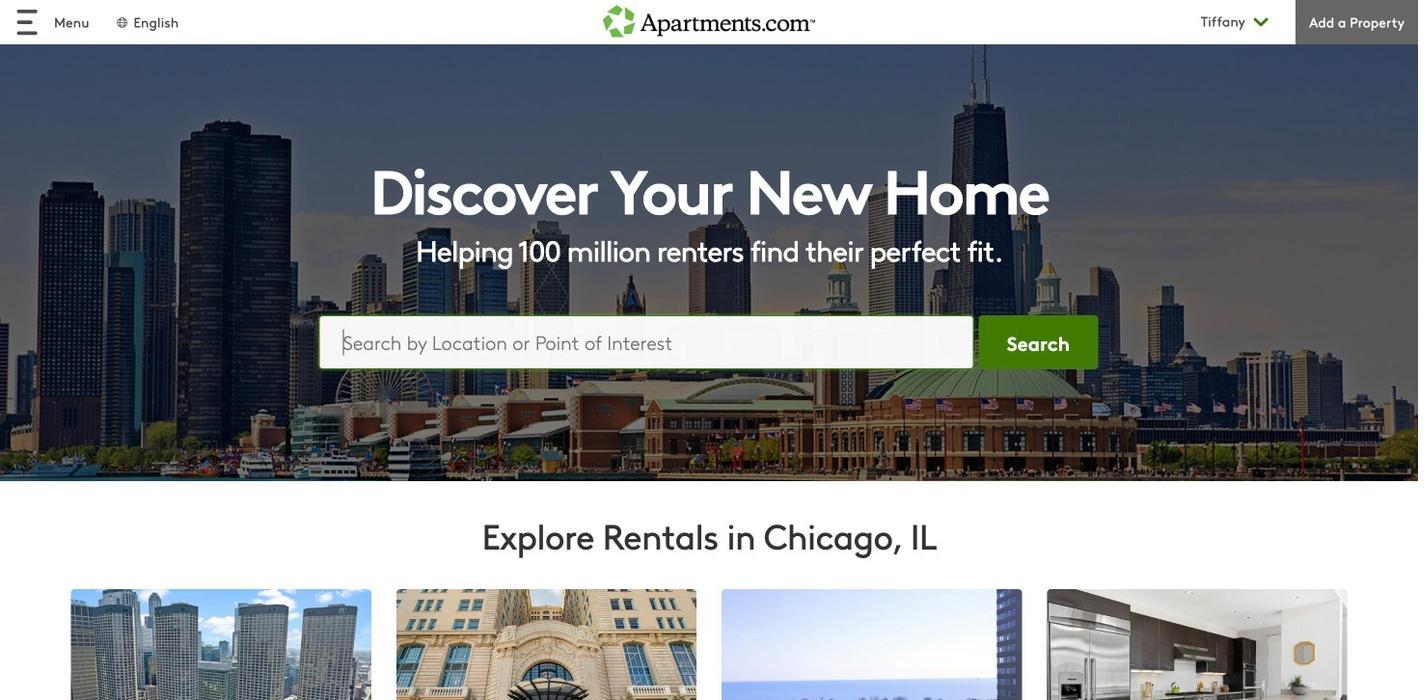 Task type: locate. For each thing, give the bounding box(es) containing it.
apartments.com logo image
[[603, 0, 816, 37]]



Task type: vqa. For each thing, say whether or not it's contained in the screenshot.
collecting
no



Task type: describe. For each thing, give the bounding box(es) containing it.
Search by Location or Point of Interest text field
[[319, 316, 974, 370]]



